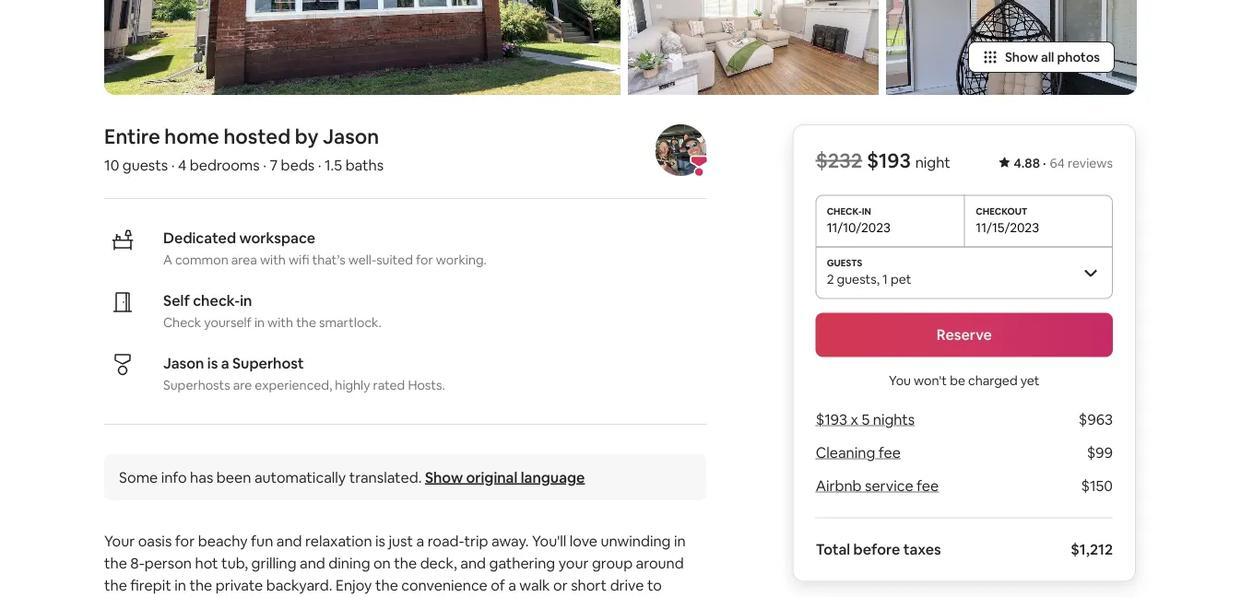 Task type: vqa. For each thing, say whether or not it's contained in the screenshot.
'Self'
yes



Task type: locate. For each thing, give the bounding box(es) containing it.
· left 4
[[171, 155, 175, 174]]

the inside self check-in check yourself in with the smartlock.
[[296, 314, 316, 331]]

some info has been automatically translated. show original language
[[119, 468, 585, 487]]

dedicated workspace a common area with wifi that's well-suited for working.
[[163, 228, 487, 268]]

0 horizontal spatial show
[[425, 468, 463, 487]]

and down trip
[[461, 554, 486, 573]]

$99
[[1087, 444, 1113, 462]]

self
[[163, 291, 190, 310]]

0 horizontal spatial a
[[221, 354, 229, 372]]

guests inside entire home hosted by jason 10 guests · 4 bedrooms · 7 beds · 1.5 baths
[[122, 155, 168, 174]]

0 vertical spatial fee
[[879, 444, 901, 462]]

x
[[851, 410, 859, 429]]

1 vertical spatial with
[[268, 314, 293, 331]]

0 vertical spatial show
[[1005, 49, 1039, 65]]

0 horizontal spatial for
[[175, 532, 195, 551]]

a
[[163, 252, 172, 268]]

your oasis for beachy fun and relaxation is just a road-trip away. you'll love unwinding in the 8-person hot tub, grilling and dining on the deck, and gathering your group around the firepit in the private backyard. enjoy the convenience of a walk or short drive 
[[104, 532, 709, 598]]

0 vertical spatial $193
[[867, 147, 911, 174]]

a up superhosts
[[221, 354, 229, 372]]

gathering
[[489, 554, 555, 573]]

hosts.
[[408, 377, 445, 394]]

$193 left night on the top of the page
[[867, 147, 911, 174]]

with inside self check-in check yourself in with the smartlock.
[[268, 314, 293, 331]]

reserve button
[[816, 313, 1113, 357]]

enjoy
[[336, 576, 372, 595]]

1 horizontal spatial show
[[1005, 49, 1039, 65]]

show left original
[[425, 468, 463, 487]]

$232
[[816, 147, 863, 174]]

1 horizontal spatial is
[[376, 532, 386, 551]]

1 vertical spatial $193
[[816, 410, 848, 429]]

·
[[1043, 155, 1047, 171], [171, 155, 175, 174], [263, 155, 267, 174], [318, 155, 321, 174]]

with down workspace
[[260, 252, 286, 268]]

for up 'person'
[[175, 532, 195, 551]]

$150
[[1081, 477, 1113, 496]]

photos
[[1058, 49, 1100, 65]]

0 vertical spatial a
[[221, 354, 229, 372]]

superhost
[[232, 354, 304, 372]]

bedrooms
[[190, 155, 260, 174]]

night
[[916, 153, 951, 172]]

a right of
[[508, 576, 516, 595]]

0 horizontal spatial guests
[[122, 155, 168, 174]]

0 vertical spatial is
[[207, 354, 218, 372]]

in up yourself
[[240, 291, 252, 310]]

reserve
[[937, 325, 992, 344]]

your
[[559, 554, 589, 573]]

beds
[[281, 155, 315, 174]]

,
[[877, 271, 880, 287]]

language
[[521, 468, 585, 487]]

$963
[[1079, 410, 1113, 429]]

fee right service
[[917, 477, 939, 496]]

just
[[389, 532, 413, 551]]

0 vertical spatial for
[[416, 252, 433, 268]]

1 horizontal spatial guests
[[837, 271, 877, 287]]

be
[[950, 372, 966, 389]]

in
[[240, 291, 252, 310], [255, 314, 265, 331], [674, 532, 686, 551], [175, 576, 186, 595]]

guests
[[122, 155, 168, 174], [837, 271, 877, 287]]

0 horizontal spatial fee
[[879, 444, 901, 462]]

nights
[[873, 410, 915, 429]]

1 vertical spatial fee
[[917, 477, 939, 496]]

been
[[217, 468, 251, 487]]

are
[[233, 377, 252, 394]]

10
[[104, 155, 119, 174]]

common
[[175, 252, 228, 268]]

fee up service
[[879, 444, 901, 462]]

is
[[207, 354, 218, 372], [376, 532, 386, 551]]

yourself
[[204, 314, 252, 331]]

a
[[221, 354, 229, 372], [416, 532, 424, 551], [508, 576, 516, 595]]

self check-in check yourself in with the smartlock.
[[163, 291, 382, 331]]

jason is a superhost. learn more about jason. image
[[655, 124, 707, 176], [655, 124, 707, 176]]

for inside your oasis for beachy fun and relaxation is just a road-trip away. you'll love unwinding in the 8-person hot tub, grilling and dining on the deck, and gathering your group around the firepit in the private backyard. enjoy the convenience of a walk or short drive
[[175, 532, 195, 551]]

you won't be charged yet
[[889, 372, 1040, 389]]

drive
[[610, 576, 644, 595]]

0 horizontal spatial $193
[[816, 410, 848, 429]]

translated.
[[349, 468, 422, 487]]

the down hot
[[189, 576, 212, 595]]

unwinding
[[601, 532, 671, 551]]

experienced,
[[255, 377, 332, 394]]

guests down entire
[[122, 155, 168, 174]]

0 horizontal spatial is
[[207, 354, 218, 372]]

some
[[119, 468, 158, 487]]

person
[[144, 554, 192, 573]]

charged
[[969, 372, 1018, 389]]

8-
[[130, 554, 145, 573]]

reviews
[[1068, 155, 1113, 171]]

1 vertical spatial show
[[425, 468, 463, 487]]

the left smartlock.
[[296, 314, 316, 331]]

2 horizontal spatial a
[[508, 576, 516, 595]]

1 vertical spatial a
[[416, 532, 424, 551]]

0 vertical spatial guests
[[122, 155, 168, 174]]

$193 left x
[[816, 410, 848, 429]]

info
[[161, 468, 187, 487]]

4
[[178, 155, 186, 174]]

2
[[827, 271, 834, 287]]

1 vertical spatial for
[[175, 532, 195, 551]]

show left the all
[[1005, 49, 1039, 65]]

$193 x 5 nights button
[[816, 410, 915, 429]]

wifi
[[289, 252, 309, 268]]

2 vertical spatial a
[[508, 576, 516, 595]]

show
[[1005, 49, 1039, 65], [425, 468, 463, 487]]

airbnb service fee
[[816, 477, 939, 496]]

group
[[592, 554, 633, 573]]

original
[[466, 468, 518, 487]]

1 horizontal spatial for
[[416, 252, 433, 268]]

yet
[[1021, 372, 1040, 389]]

· left 1.5
[[318, 155, 321, 174]]

for right suited
[[416, 252, 433, 268]]

pet
[[891, 271, 912, 287]]

grilling
[[251, 554, 297, 573]]

with up superhost
[[268, 314, 293, 331]]

a right just
[[416, 532, 424, 551]]

is left just
[[376, 532, 386, 551]]

$193
[[867, 147, 911, 174], [816, 410, 848, 429]]

1 vertical spatial is
[[376, 532, 386, 551]]

dining
[[329, 554, 370, 573]]

0 vertical spatial with
[[260, 252, 286, 268]]

fee
[[879, 444, 901, 462], [917, 477, 939, 496]]

guests right 2
[[837, 271, 877, 287]]

is up superhosts
[[207, 354, 218, 372]]

1 horizontal spatial $193
[[867, 147, 911, 174]]



Task type: describe. For each thing, give the bounding box(es) containing it.
rated
[[373, 377, 405, 394]]

that's
[[312, 252, 346, 268]]

your
[[104, 532, 135, 551]]

well-
[[348, 252, 377, 268]]

airbnb service fee button
[[816, 477, 939, 496]]

away.
[[492, 532, 529, 551]]

you
[[889, 372, 911, 389]]

tub,
[[221, 554, 248, 573]]

before
[[854, 540, 901, 559]]

superhosts
[[163, 377, 230, 394]]

check-
[[193, 291, 240, 310]]

hot
[[195, 554, 218, 573]]

2 guests , 1 pet
[[827, 271, 912, 287]]

5
[[862, 410, 870, 429]]

road-
[[428, 532, 464, 551]]

love
[[570, 532, 598, 551]]

total
[[816, 540, 851, 559]]

around
[[636, 554, 684, 573]]

in up around
[[674, 532, 686, 551]]

is inside your oasis for beachy fun and relaxation is just a road-trip away. you'll love unwinding in the 8-person hot tub, grilling and dining on the deck, and gathering your group around the firepit in the private backyard. enjoy the convenience of a walk or short drive
[[376, 532, 386, 551]]

· left 7
[[263, 155, 267, 174]]

cleaning fee button
[[816, 444, 901, 462]]

automatically
[[254, 468, 346, 487]]

cleaning fee
[[816, 444, 901, 462]]

working.
[[436, 252, 487, 268]]

area
[[231, 252, 257, 268]]

taxes
[[904, 540, 942, 559]]

deck,
[[420, 554, 457, 573]]

baths
[[346, 155, 384, 174]]

relaxation
[[305, 532, 372, 551]]

smartlock.
[[319, 314, 382, 331]]

· left the "64"
[[1043, 155, 1047, 171]]

and up grilling at the bottom left of page
[[277, 532, 302, 551]]

total before taxes
[[816, 540, 942, 559]]

jason
[[163, 354, 204, 372]]

highly
[[335, 377, 370, 394]]

jason is a superhost superhosts are experienced, highly rated hosts.
[[163, 354, 445, 394]]

all
[[1041, 49, 1055, 65]]

the left firepit
[[104, 576, 127, 595]]

relax in the spacious, ultra-comfortable living room. note the built-in charging station at lower left. image
[[628, 0, 879, 95]]

11/15/2023
[[976, 219, 1040, 236]]

airbnb
[[816, 477, 862, 496]]

for inside dedicated workspace a common area with wifi that's well-suited for working.
[[416, 252, 433, 268]]

by jason
[[295, 123, 379, 149]]

$232 $193 night
[[816, 147, 951, 174]]

dedicated
[[163, 228, 236, 247]]

4.88 · 64 reviews
[[1014, 155, 1113, 171]]

cozy up in the 4 seasons front porch on this swing chair image
[[886, 0, 1137, 95]]

with inside dedicated workspace a common area with wifi that's well-suited for working.
[[260, 252, 286, 268]]

beachy
[[198, 532, 248, 551]]

a inside jason is a superhost superhosts are experienced, highly rated hosts.
[[221, 354, 229, 372]]

convenience
[[402, 576, 488, 595]]

of
[[491, 576, 505, 595]]

the down just
[[394, 554, 417, 573]]

walk
[[520, 576, 550, 595]]

on
[[374, 554, 391, 573]]

firepit
[[130, 576, 171, 595]]

11/10/2023
[[827, 219, 891, 236]]

in down 'person'
[[175, 576, 186, 595]]

the down on
[[375, 576, 398, 595]]

service
[[865, 477, 914, 496]]

hosted
[[224, 123, 291, 149]]

is inside jason is a superhost superhosts are experienced, highly rated hosts.
[[207, 354, 218, 372]]

show inside button
[[1005, 49, 1039, 65]]

or
[[554, 576, 568, 595]]

1 horizontal spatial fee
[[917, 477, 939, 496]]

workspace
[[239, 228, 316, 247]]

you'll love the vintage charm of red zen retreat, along with its updated conveniences. image
[[104, 0, 621, 95]]

1 vertical spatial guests
[[837, 271, 877, 287]]

show original language button
[[425, 468, 585, 487]]

1 horizontal spatial a
[[416, 532, 424, 551]]

trip
[[464, 532, 488, 551]]

and up backyard.
[[300, 554, 325, 573]]

has
[[190, 468, 213, 487]]

show all photos
[[1005, 49, 1100, 65]]

1
[[883, 271, 888, 287]]

entire home hosted by jason 10 guests · 4 bedrooms · 7 beds · 1.5 baths
[[104, 123, 384, 174]]

suited
[[376, 252, 413, 268]]

home
[[165, 123, 219, 149]]

show all photos button
[[969, 41, 1115, 73]]

cleaning
[[816, 444, 876, 462]]

the left 8-
[[104, 554, 127, 573]]

won't
[[914, 372, 947, 389]]

4.88
[[1014, 155, 1040, 171]]

1.5
[[325, 155, 342, 174]]

$193 x 5 nights
[[816, 410, 915, 429]]

oasis
[[138, 532, 172, 551]]

7
[[270, 155, 278, 174]]

you'll
[[532, 532, 567, 551]]

short
[[571, 576, 607, 595]]

in right yourself
[[255, 314, 265, 331]]



